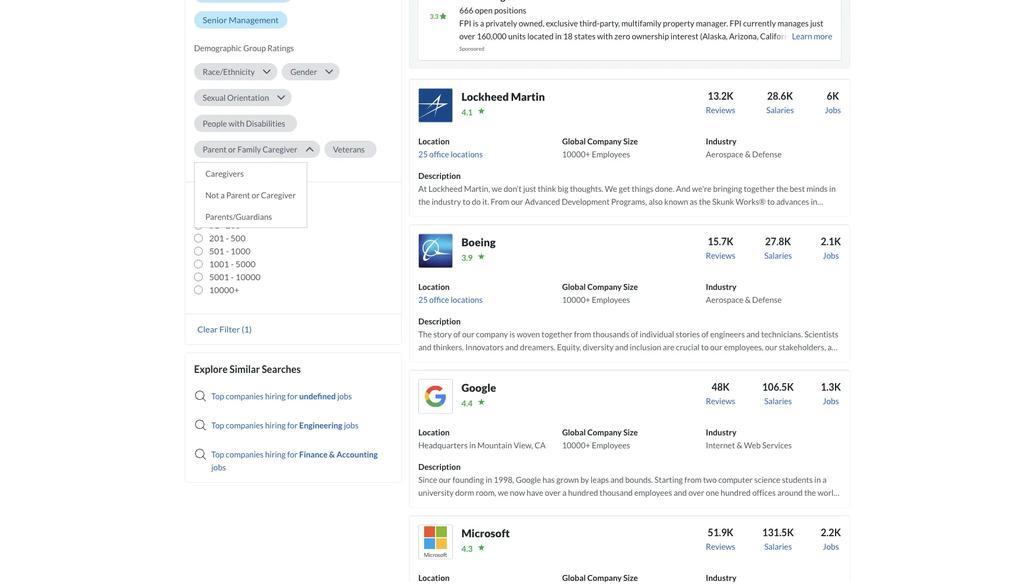 Task type: vqa. For each thing, say whether or not it's contained in the screenshot.


Task type: locate. For each thing, give the bounding box(es) containing it.
2 vertical spatial companies
[[226, 450, 264, 459]]

0 vertical spatial companies
[[226, 391, 264, 401]]

1 companies from the top
[[226, 391, 264, 401]]

- right 201
[[226, 233, 229, 243]]

lockheed inside the description at lockheed martin, we don't just think big thoughts. we get things done.    and we're bringing together the best minds in the industry to do it.    from our advanced development programs, also known as the skunk works® to advances in renewable energy, we're always adapting, always innovating, and always figuring out ways to meet the needs of the real challenges our customers face.     if you're ready to solve problems that don't have quick answers,  check us out.
[[429, 184, 463, 193]]

3 hiring from the top
[[265, 450, 286, 459]]

1 horizontal spatial our
[[511, 197, 523, 206]]

2.2k jobs
[[821, 527, 841, 551]]

company for google
[[587, 427, 622, 437]]

reviews down 51.9k
[[706, 542, 736, 551]]

jobs inside 2.2k jobs
[[823, 542, 839, 551]]

in left mountain
[[469, 440, 476, 450]]

locations for lockheed martin
[[451, 149, 483, 159]]

industry
[[706, 136, 737, 146], [706, 282, 737, 292], [706, 427, 737, 437]]

salaries down 27.8k
[[764, 251, 792, 260]]

1 vertical spatial jobs
[[344, 421, 359, 430]]

0 vertical spatial our
[[511, 197, 523, 206]]

parent
[[203, 144, 227, 154], [226, 190, 250, 200]]

0 vertical spatial 25 office locations link
[[418, 149, 483, 159]]

jobs for microsoft
[[823, 542, 839, 551]]

minds
[[807, 184, 828, 193]]

in inside location headquarters in mountain view, ca
[[469, 440, 476, 450]]

0 vertical spatial industry
[[706, 136, 737, 146]]

to up answers, at the top right of page
[[734, 210, 741, 219]]

2 vertical spatial location
[[418, 427, 450, 437]]

3 global company size 10000+ employees from the top
[[562, 427, 638, 450]]

2 vertical spatial in
[[469, 440, 476, 450]]

1 industry aerospace & defense from the top
[[706, 136, 782, 159]]

in down the minds
[[811, 197, 818, 206]]

salaries down 106.5k
[[764, 396, 792, 406]]

2 25 office locations link from the top
[[418, 295, 483, 305]]

best
[[790, 184, 805, 193]]

size for google
[[623, 427, 638, 437]]

48k reviews
[[706, 381, 736, 406]]

to left do
[[463, 197, 470, 206]]

2 employees from the top
[[592, 295, 630, 305]]

jobs down 2.1k
[[823, 251, 839, 260]]

2 description from the top
[[418, 316, 461, 326]]

& inside industry internet & web services
[[737, 440, 743, 450]]

0 vertical spatial for
[[287, 391, 298, 401]]

industry inside industry internet & web services
[[706, 427, 737, 437]]

headquarters
[[418, 440, 468, 450]]

3 employees from the top
[[592, 440, 630, 450]]

google
[[462, 382, 496, 395]]

1 office from the top
[[429, 149, 449, 159]]

energy,
[[457, 210, 483, 219]]

0 vertical spatial location 25 office locations
[[418, 136, 483, 159]]

open
[[475, 5, 493, 15]]

our down don't
[[511, 197, 523, 206]]

jobs inside 2.1k jobs
[[823, 251, 839, 260]]

2 office from the top
[[429, 295, 449, 305]]

1 vertical spatial top
[[211, 421, 224, 430]]

for for engineering
[[287, 421, 298, 430]]

1 25 from the top
[[418, 149, 428, 159]]

2 vertical spatial employees
[[592, 440, 630, 450]]

jobs for lockheed martin
[[825, 105, 841, 115]]

searches
[[262, 363, 301, 375]]

engineering
[[299, 421, 342, 430]]

lockheed up 4.1
[[462, 90, 509, 103]]

we're up customers on the top left of page
[[485, 210, 504, 219]]

3 industry from the top
[[706, 427, 737, 437]]

- right 51
[[221, 220, 224, 230]]

1 vertical spatial location
[[418, 282, 450, 292]]

for
[[287, 391, 298, 401], [287, 421, 298, 430], [287, 450, 298, 459]]

2 top from the top
[[211, 421, 224, 430]]

the down at
[[418, 197, 430, 206]]

disabilities
[[246, 119, 285, 128]]

global for google
[[562, 427, 586, 437]]

industry aerospace & defense for lockheed martin
[[706, 136, 782, 159]]

salaries down 28.6k
[[766, 105, 794, 115]]

challenges
[[418, 223, 456, 232]]

1 horizontal spatial always
[[565, 210, 589, 219]]

filter
[[220, 324, 240, 335]]

industry
[[432, 197, 461, 206]]

advanced
[[525, 197, 560, 206]]

2 vertical spatial for
[[287, 450, 298, 459]]

company for boeing
[[587, 282, 622, 292]]

1 hiring from the top
[[265, 391, 286, 401]]

1 vertical spatial hiring
[[265, 421, 286, 430]]

figuring
[[672, 210, 699, 219]]

1.3k
[[821, 381, 841, 393]]

1 vertical spatial lockheed
[[429, 184, 463, 193]]

2 vertical spatial top
[[211, 450, 224, 459]]

salaries for google
[[764, 396, 792, 406]]

25 down boeing image
[[418, 295, 428, 305]]

hiring for engineering
[[265, 421, 286, 430]]

office
[[429, 149, 449, 159], [429, 295, 449, 305]]

1 vertical spatial companies
[[226, 421, 264, 430]]

1 industry from the top
[[706, 136, 737, 146]]

global company size
[[194, 192, 285, 204]]

global
[[562, 136, 586, 146], [194, 192, 223, 204], [562, 282, 586, 292], [562, 427, 586, 437]]

1 vertical spatial or
[[252, 190, 259, 200]]

2 vertical spatial description
[[418, 462, 461, 472]]

reviews for google
[[706, 396, 736, 406]]

from
[[491, 197, 510, 206]]

get
[[619, 184, 630, 193]]

1 location 25 office locations from the top
[[418, 136, 483, 159]]

1 vertical spatial global company size 10000+ employees
[[562, 282, 638, 305]]

the left best
[[776, 184, 788, 193]]

1 locations from the top
[[451, 149, 483, 159]]

our down energy, at the left
[[457, 223, 469, 232]]

aerospace for boeing
[[706, 295, 744, 305]]

sexual orientation
[[203, 93, 269, 102]]

0 vertical spatial description
[[418, 171, 461, 180]]

demographic
[[194, 43, 242, 53]]

1 aerospace from the top
[[706, 149, 744, 159]]

companies inside top companies hiring for finance & accounting jobs
[[226, 450, 264, 459]]

& inside top companies hiring for finance & accounting jobs
[[329, 450, 335, 459]]

1001
[[209, 259, 229, 269]]

reviews for boeing
[[706, 251, 736, 260]]

2 location 25 office locations from the top
[[418, 282, 483, 305]]

reviews down 15.7k on the right top
[[706, 251, 736, 260]]

1 vertical spatial industry aerospace & defense
[[706, 282, 782, 305]]

always down development
[[565, 210, 589, 219]]

industry down 15.7k reviews
[[706, 282, 737, 292]]

hiring down top companies hiring for undefined jobs
[[265, 421, 286, 430]]

0 vertical spatial parent
[[203, 144, 227, 154]]

orientation
[[227, 93, 269, 102]]

size
[[623, 136, 638, 146], [268, 192, 285, 204], [623, 282, 638, 292], [623, 427, 638, 437]]

3 reviews from the top
[[706, 396, 736, 406]]

done.
[[655, 184, 675, 193]]

office for boeing
[[429, 295, 449, 305]]

advances
[[777, 197, 809, 206]]

0 vertical spatial locations
[[451, 149, 483, 159]]

salaries inside 131.5k salaries
[[764, 542, 792, 551]]

top companies hiring for undefined jobs
[[211, 391, 352, 401]]

0 horizontal spatial our
[[457, 223, 469, 232]]

view,
[[514, 440, 533, 450]]

to left solve
[[580, 223, 588, 232]]

1 vertical spatial in
[[811, 197, 818, 206]]

salaries down 131.5k
[[764, 542, 792, 551]]

1 top from the top
[[211, 391, 224, 401]]

location down boeing image
[[418, 282, 450, 292]]

5001 - 10000
[[209, 272, 261, 282]]

parent right a
[[226, 190, 250, 200]]

25 office locations link up martin,
[[418, 149, 483, 159]]

4.3
[[462, 544, 473, 554]]

1 vertical spatial our
[[457, 223, 469, 232]]

not a parent or caregiver
[[205, 190, 296, 200]]

reviews for lockheed martin
[[706, 105, 736, 115]]

think
[[538, 184, 556, 193]]

3.9
[[462, 253, 473, 262]]

1 vertical spatial we're
[[485, 210, 504, 219]]

1 vertical spatial for
[[287, 421, 298, 430]]

for left "engineering"
[[287, 421, 298, 430]]

aerospace up bringing
[[706, 149, 744, 159]]

1 vertical spatial location 25 office locations
[[418, 282, 483, 305]]

office up industry
[[429, 149, 449, 159]]

1 vertical spatial 25 office locations link
[[418, 295, 483, 305]]

not
[[205, 190, 219, 200]]

hiring down searches
[[265, 391, 286, 401]]

2 25 from the top
[[418, 295, 428, 305]]

- for 5001
[[231, 272, 234, 282]]

- for 1
[[216, 207, 219, 218]]

1 reviews from the top
[[706, 105, 736, 115]]

13.2k reviews
[[706, 90, 736, 115]]

top
[[211, 391, 224, 401], [211, 421, 224, 430], [211, 450, 224, 459]]

industry aerospace & defense for boeing
[[706, 282, 782, 305]]

2 vertical spatial global company size 10000+ employees
[[562, 427, 638, 450]]

0 vertical spatial employees
[[592, 149, 630, 159]]

jobs for boeing
[[823, 251, 839, 260]]

6k
[[827, 90, 839, 102]]

location for boeing
[[418, 282, 450, 292]]

defense down '27.8k salaries' on the right top of the page
[[752, 295, 782, 305]]

or up the parents/guardians
[[252, 190, 259, 200]]

jobs down 1.3k
[[823, 396, 839, 406]]

25 up at
[[418, 149, 428, 159]]

1 for from the top
[[287, 391, 298, 401]]

3.3
[[430, 13, 439, 20]]

renewable
[[418, 210, 456, 219]]

parent down people on the top of the page
[[203, 144, 227, 154]]

things
[[632, 184, 654, 193]]

2 companies from the top
[[226, 421, 264, 430]]

2 defense from the top
[[752, 295, 782, 305]]

2 horizontal spatial in
[[829, 184, 836, 193]]

1 vertical spatial description
[[418, 316, 461, 326]]

1 vertical spatial 25
[[418, 295, 428, 305]]

our
[[511, 197, 523, 206], [457, 223, 469, 232]]

0 vertical spatial defense
[[752, 149, 782, 159]]

0 vertical spatial top
[[211, 391, 224, 401]]

caregiver up the parents/guardians
[[261, 190, 296, 200]]

2 industry aerospace & defense from the top
[[706, 282, 782, 305]]

explore
[[194, 363, 228, 375]]

at
[[418, 184, 427, 193]]

caregiver down 'disabilities' at the top left
[[263, 144, 298, 154]]

explore similar searches
[[194, 363, 301, 375]]

employees for lockheed martin
[[592, 149, 630, 159]]

1 vertical spatial office
[[429, 295, 449, 305]]

positions
[[494, 5, 526, 15]]

0 vertical spatial office
[[429, 149, 449, 159]]

or left family
[[228, 144, 236, 154]]

3 location from the top
[[418, 427, 450, 437]]

2 locations from the top
[[451, 295, 483, 305]]

1 global company size 10000+ employees from the top
[[562, 136, 638, 159]]

0 vertical spatial aerospace
[[706, 149, 744, 159]]

0 vertical spatial location
[[418, 136, 450, 146]]

industry aerospace & defense up together
[[706, 136, 782, 159]]

companies for top companies hiring for engineering jobs
[[226, 421, 264, 430]]

industry down 13.2k reviews
[[706, 136, 737, 146]]

locations up martin,
[[451, 149, 483, 159]]

1 always from the left
[[506, 210, 530, 219]]

parent or family caregiver
[[203, 144, 298, 154]]

companies for top companies hiring for undefined jobs
[[226, 391, 264, 401]]

2 industry from the top
[[706, 282, 737, 292]]

0 vertical spatial hiring
[[265, 391, 286, 401]]

0 horizontal spatial always
[[506, 210, 530, 219]]

and
[[632, 210, 645, 219]]

aerospace down 15.7k reviews
[[706, 295, 744, 305]]

locations for boeing
[[451, 295, 483, 305]]

2 location from the top
[[418, 282, 450, 292]]

company for lockheed martin
[[587, 136, 622, 146]]

10000+
[[562, 149, 590, 159], [209, 285, 239, 295], [562, 295, 590, 305], [562, 440, 590, 450]]

- for 201
[[226, 233, 229, 243]]

defense for boeing
[[752, 295, 782, 305]]

- for 501
[[226, 246, 229, 256]]

development
[[562, 197, 610, 206]]

for left finance
[[287, 450, 298, 459]]

known
[[665, 197, 688, 206]]

google image
[[418, 379, 453, 414]]

2 vertical spatial jobs
[[211, 463, 226, 472]]

1001 - 5000
[[209, 259, 256, 269]]

3 top from the top
[[211, 450, 224, 459]]

description at lockheed martin, we don't just think big thoughts. we get things done.    and we're bringing together the best minds in the industry to do it.    from our advanced development programs, also known as the skunk works® to advances in renewable energy, we're always adapting, always innovating, and always figuring out ways to meet the needs of the real challenges our customers face.     if you're ready to solve problems that don't have quick answers,  check us out.
[[418, 171, 836, 232]]

hiring down top companies hiring for engineering jobs
[[265, 450, 286, 459]]

0 vertical spatial or
[[228, 144, 236, 154]]

global company size 10000+ employees for lockheed martin
[[562, 136, 638, 159]]

51 - 200
[[209, 220, 241, 230]]

0 vertical spatial in
[[829, 184, 836, 193]]

1 vertical spatial locations
[[451, 295, 483, 305]]

companies
[[226, 391, 264, 401], [226, 421, 264, 430], [226, 450, 264, 459]]

locations
[[451, 149, 483, 159], [451, 295, 483, 305]]

always down also
[[646, 210, 670, 219]]

25 for lockheed martin
[[418, 149, 428, 159]]

2 always from the left
[[565, 210, 589, 219]]

- for 1001
[[231, 259, 234, 269]]

top for top companies hiring for engineering jobs
[[211, 421, 224, 430]]

do
[[472, 197, 481, 206]]

1 vertical spatial employees
[[592, 295, 630, 305]]

1 25 office locations link from the top
[[418, 149, 483, 159]]

3 for from the top
[[287, 450, 298, 459]]

2 reviews from the top
[[706, 251, 736, 260]]

boeing image
[[418, 234, 453, 268]]

0 vertical spatial jobs
[[337, 391, 352, 401]]

for inside top companies hiring for finance & accounting jobs
[[287, 450, 298, 459]]

- right 1
[[216, 207, 219, 218]]

location down the "lockheed martin" image
[[418, 136, 450, 146]]

1 defense from the top
[[752, 149, 782, 159]]

location
[[418, 136, 450, 146], [418, 282, 450, 292], [418, 427, 450, 437]]

hiring inside top companies hiring for finance & accounting jobs
[[265, 450, 286, 459]]

2 for from the top
[[287, 421, 298, 430]]

location 25 office locations down "3.9"
[[418, 282, 483, 305]]

location 25 office locations for lockheed martin
[[418, 136, 483, 159]]

size for boeing
[[623, 282, 638, 292]]

jobs inside top companies hiring for finance & accounting jobs
[[211, 463, 226, 472]]

company
[[587, 136, 622, 146], [224, 192, 266, 204], [587, 282, 622, 292], [587, 427, 622, 437]]

always up face.
[[506, 210, 530, 219]]

3 description from the top
[[418, 462, 461, 472]]

in right the minds
[[829, 184, 836, 193]]

2.2k
[[821, 527, 841, 539]]

0 vertical spatial 25
[[418, 149, 428, 159]]

2 vertical spatial hiring
[[265, 450, 286, 459]]

lockheed martin image
[[418, 88, 453, 123]]

200
[[226, 220, 241, 230]]

industry up internet
[[706, 427, 737, 437]]

that
[[644, 223, 659, 232]]

- down '1001 - 5000'
[[231, 272, 234, 282]]

defense up together
[[752, 149, 782, 159]]

1 vertical spatial aerospace
[[706, 295, 744, 305]]

aerospace for lockheed martin
[[706, 149, 744, 159]]

learn
[[792, 31, 812, 41]]

2 global company size 10000+ employees from the top
[[562, 282, 638, 305]]

0 horizontal spatial in
[[469, 440, 476, 450]]

1 employees from the top
[[592, 149, 630, 159]]

location 25 office locations down 4.1
[[418, 136, 483, 159]]

4.1
[[462, 107, 473, 117]]

top for top companies hiring for undefined jobs
[[211, 391, 224, 401]]

0 vertical spatial we're
[[692, 184, 712, 193]]

1 location from the top
[[418, 136, 450, 146]]

location up headquarters
[[418, 427, 450, 437]]

- right '501'
[[226, 246, 229, 256]]

0 vertical spatial industry aerospace & defense
[[706, 136, 782, 159]]

1 vertical spatial industry
[[706, 282, 737, 292]]

25 office locations link down "3.9"
[[418, 295, 483, 305]]

locations down "3.9"
[[451, 295, 483, 305]]

sponsored
[[459, 45, 485, 52]]

2 vertical spatial industry
[[706, 427, 737, 437]]

for left undefined
[[287, 391, 298, 401]]

office down boeing image
[[429, 295, 449, 305]]

location inside location headquarters in mountain view, ca
[[418, 427, 450, 437]]

4 reviews from the top
[[706, 542, 736, 551]]

1 vertical spatial defense
[[752, 295, 782, 305]]

companies down similar
[[226, 391, 264, 401]]

jobs inside 1.3k jobs
[[823, 396, 839, 406]]

reviews down the 13.2k
[[706, 105, 736, 115]]

- left the 5000
[[231, 259, 234, 269]]

3 companies from the top
[[226, 450, 264, 459]]

& for lockheed martin
[[745, 149, 751, 159]]

salaries inside 106.5k salaries
[[764, 396, 792, 406]]

location for lockheed martin
[[418, 136, 450, 146]]

needs
[[776, 210, 797, 219]]

1
[[209, 207, 214, 218]]

microsoft image
[[418, 525, 453, 560]]

companies down top companies hiring for undefined jobs
[[226, 421, 264, 430]]

- for 51
[[221, 220, 224, 230]]

lockheed up industry
[[429, 184, 463, 193]]

top for top companies hiring for finance & accounting jobs
[[211, 450, 224, 459]]

jobs down 2.2k
[[823, 542, 839, 551]]

we're up as on the top right
[[692, 184, 712, 193]]

reviews down 48k
[[706, 396, 736, 406]]

companies down top companies hiring for engineering jobs
[[226, 450, 264, 459]]

ready
[[558, 223, 579, 232]]

martin
[[511, 90, 545, 103]]

2 horizontal spatial always
[[646, 210, 670, 219]]

jobs down 6k
[[825, 105, 841, 115]]

industry aerospace & defense down 15.7k reviews
[[706, 282, 782, 305]]

1 description from the top
[[418, 171, 461, 180]]

2 hiring from the top
[[265, 421, 286, 430]]

top inside top companies hiring for finance & accounting jobs
[[211, 450, 224, 459]]

lockheed
[[462, 90, 509, 103], [429, 184, 463, 193]]

0 vertical spatial global company size 10000+ employees
[[562, 136, 638, 159]]

2 aerospace from the top
[[706, 295, 744, 305]]

501 - 1000
[[209, 246, 251, 256]]

employees for google
[[592, 440, 630, 450]]

the up check
[[762, 210, 774, 219]]

aerospace
[[706, 149, 744, 159], [706, 295, 744, 305]]

don't
[[660, 223, 678, 232]]

employees for boeing
[[592, 295, 630, 305]]



Task type: describe. For each thing, give the bounding box(es) containing it.
2.1k
[[821, 235, 841, 247]]

location 25 office locations for boeing
[[418, 282, 483, 305]]

0 horizontal spatial or
[[228, 144, 236, 154]]

jobs for google
[[823, 396, 839, 406]]

caregivers
[[205, 169, 244, 178]]

adapting,
[[531, 210, 564, 219]]

and
[[676, 184, 691, 193]]

it.
[[482, 197, 489, 206]]

48k
[[712, 381, 730, 393]]

106.5k
[[763, 381, 794, 393]]

web
[[744, 440, 761, 450]]

10000+ for lockheed martin
[[562, 149, 590, 159]]

face.
[[509, 223, 526, 232]]

problems
[[609, 223, 642, 232]]

& for boeing
[[745, 295, 751, 305]]

51
[[209, 220, 219, 230]]

microsoft
[[462, 527, 510, 540]]

boeing
[[462, 236, 496, 249]]

with
[[229, 119, 244, 128]]

finance
[[299, 450, 328, 459]]

the skunk
[[699, 197, 734, 206]]

1 horizontal spatial in
[[811, 197, 818, 206]]

1 vertical spatial parent
[[226, 190, 250, 200]]

for for undefined
[[287, 391, 298, 401]]

10000+ for google
[[562, 440, 590, 450]]

106.5k salaries
[[763, 381, 794, 406]]

10000
[[236, 272, 261, 282]]

13.2k
[[708, 90, 734, 102]]

5000
[[236, 259, 256, 269]]

gender
[[290, 67, 317, 77]]

out
[[701, 210, 713, 219]]

501
[[209, 246, 224, 256]]

people with disabilities
[[203, 119, 285, 128]]

27.8k
[[765, 235, 791, 247]]

to down together
[[767, 197, 775, 206]]

race/ethnicity
[[203, 67, 255, 77]]

industry for lockheed martin
[[706, 136, 737, 146]]

51.9k reviews
[[706, 527, 736, 551]]

25 for boeing
[[418, 295, 428, 305]]

management
[[229, 15, 279, 25]]

location for google
[[418, 427, 450, 437]]

veterans
[[333, 144, 365, 154]]

learn more link
[[791, 30, 833, 46]]

global for boeing
[[562, 282, 586, 292]]

works®
[[736, 197, 766, 206]]

hiring for undefined
[[265, 391, 286, 401]]

25 office locations link for boeing
[[418, 295, 483, 305]]

meet
[[743, 210, 761, 219]]

for for finance & accounting
[[287, 450, 298, 459]]

15.7k reviews
[[706, 235, 736, 260]]

demographic group ratings
[[194, 43, 294, 53]]

martin,
[[464, 184, 490, 193]]

201 - 500
[[209, 233, 246, 243]]

we
[[605, 184, 617, 193]]

jobs for top companies hiring for undefined jobs
[[337, 391, 352, 401]]

programs,
[[611, 197, 647, 206]]

ca
[[535, 440, 546, 450]]

27.8k salaries
[[764, 235, 792, 260]]

salaries for microsoft
[[764, 542, 792, 551]]

description for boeing
[[418, 316, 461, 326]]

ratings
[[268, 43, 294, 53]]

0 vertical spatial caregiver
[[263, 144, 298, 154]]

25 office locations link for lockheed martin
[[418, 149, 483, 159]]

reviews for microsoft
[[706, 542, 736, 551]]

answers,
[[719, 223, 750, 232]]

clear filter (1) button
[[194, 323, 255, 335]]

you're
[[534, 223, 557, 232]]

3 always from the left
[[646, 210, 670, 219]]

we
[[492, 184, 502, 193]]

666
[[459, 5, 473, 15]]

undefined
[[299, 391, 336, 401]]

size for lockheed martin
[[623, 136, 638, 146]]

hiring for finance
[[265, 450, 286, 459]]

solve
[[589, 223, 608, 232]]

top companies hiring for engineering jobs
[[211, 421, 359, 430]]

out.
[[783, 223, 797, 232]]

1 vertical spatial caregiver
[[261, 190, 296, 200]]

real
[[820, 210, 834, 219]]

(1)
[[242, 324, 252, 335]]

of
[[798, 210, 806, 219]]

0 horizontal spatial we're
[[485, 210, 504, 219]]

industry for google
[[706, 427, 737, 437]]

10000+ for boeing
[[562, 295, 590, 305]]

group
[[243, 43, 266, 53]]

salaries for lockheed martin
[[766, 105, 794, 115]]

0 vertical spatial lockheed
[[462, 90, 509, 103]]

description for google
[[418, 462, 461, 472]]

accounting
[[337, 450, 378, 459]]

companies for top companies hiring for finance & accounting jobs
[[226, 450, 264, 459]]

4.4
[[462, 398, 473, 408]]

global company size 10000+ employees for boeing
[[562, 282, 638, 305]]

& for google
[[737, 440, 743, 450]]

don't
[[504, 184, 522, 193]]

131.5k
[[763, 527, 794, 539]]

jobs for top companies hiring for engineering jobs
[[344, 421, 359, 430]]

global for lockheed martin
[[562, 136, 586, 146]]

6k jobs
[[825, 90, 841, 115]]

us
[[773, 223, 781, 232]]

a
[[221, 190, 225, 200]]

1000
[[231, 246, 251, 256]]

mountain
[[478, 440, 512, 450]]

office for lockheed martin
[[429, 149, 449, 159]]

1 - 50
[[209, 207, 231, 218]]

industry internet & web services
[[706, 427, 792, 450]]

666 open positions
[[459, 5, 526, 15]]

together
[[744, 184, 775, 193]]

500
[[231, 233, 246, 243]]

similar
[[230, 363, 260, 375]]

location headquarters in mountain view, ca
[[418, 427, 546, 450]]

parents/guardians
[[205, 212, 272, 222]]

salaries for boeing
[[764, 251, 792, 260]]

top companies hiring for finance & accounting jobs
[[211, 450, 378, 472]]

industry for boeing
[[706, 282, 737, 292]]

1 horizontal spatial or
[[252, 190, 259, 200]]

global company size 10000+ employees for google
[[562, 427, 638, 450]]

28.6k
[[767, 90, 793, 102]]

description inside the description at lockheed martin, we don't just think big thoughts. we get things done.    and we're bringing together the best minds in the industry to do it.    from our advanced development programs, also known as the skunk works® to advances in renewable energy, we're always adapting, always innovating, and always figuring out ways to meet the needs of the real challenges our customers face.     if you're ready to solve problems that don't have quick answers,  check us out.
[[418, 171, 461, 180]]

1 horizontal spatial we're
[[692, 184, 712, 193]]

defense for lockheed martin
[[752, 149, 782, 159]]

the right of in the top right of the page
[[807, 210, 819, 219]]



